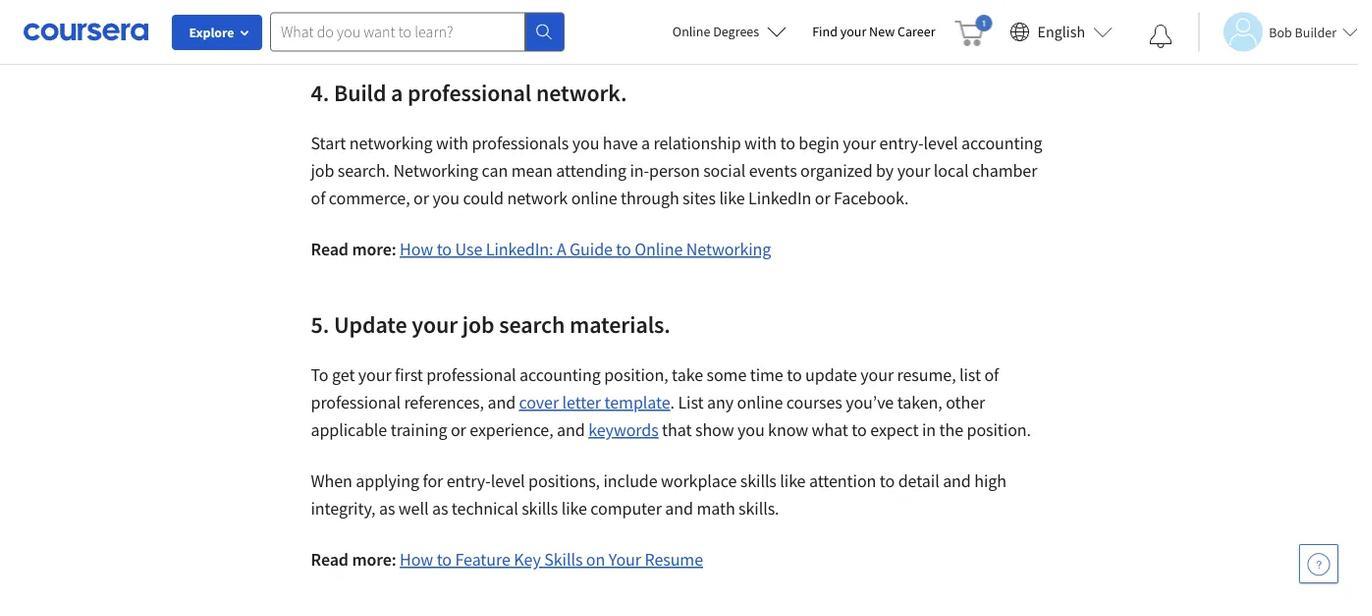 Task type: vqa. For each thing, say whether or not it's contained in the screenshot.
world,
no



Task type: locate. For each thing, give the bounding box(es) containing it.
2 with from the left
[[745, 132, 777, 154]]

resume,
[[898, 364, 957, 386]]

to up events
[[781, 132, 796, 154]]

online inside . list any online courses you've taken, other applicable training or experience, and
[[737, 392, 783, 414]]

to inside to get your first professional accounting position, take some time to update your resume, list of professional references, and
[[787, 364, 802, 386]]

2 horizontal spatial you
[[738, 419, 765, 441]]

read down the integrity,
[[311, 549, 349, 571]]

more:
[[352, 238, 397, 260], [352, 549, 397, 571]]

shopping cart: 1 item image
[[956, 15, 993, 46]]

0 horizontal spatial job
[[311, 160, 334, 182]]

integrity,
[[311, 498, 376, 520]]

online inside start networking with professionals you have a relationship with to begin your entry-level accounting job search. networking can mean attending in-person social events organized by your local chamber of commerce, or you could network online through sites like linkedin or facebook.
[[572, 187, 618, 209]]

1 vertical spatial professional
[[427, 364, 516, 386]]

0 vertical spatial level
[[924, 132, 959, 154]]

of right 'list'
[[985, 364, 1000, 386]]

how down well
[[400, 549, 433, 571]]

2 vertical spatial like
[[562, 498, 587, 520]]

professional
[[408, 78, 532, 107], [427, 364, 516, 386], [311, 392, 401, 414]]

or inside . list any online courses you've taken, other applicable training or experience, and
[[451, 419, 466, 441]]

a
[[391, 78, 403, 107], [642, 132, 651, 154]]

job left search
[[463, 310, 495, 339]]

english
[[1038, 22, 1086, 42]]

begin
[[799, 132, 840, 154]]

degrees
[[714, 23, 760, 40]]

on
[[586, 549, 606, 571]]

materials.
[[570, 310, 671, 339]]

1 how from the top
[[400, 238, 433, 260]]

you up attending
[[573, 132, 600, 154]]

level
[[924, 132, 959, 154], [491, 470, 525, 492]]

1 vertical spatial level
[[491, 470, 525, 492]]

relationship
[[654, 132, 741, 154]]

your right get
[[359, 364, 392, 386]]

1 horizontal spatial as
[[432, 498, 448, 520]]

level up local
[[924, 132, 959, 154]]

1 horizontal spatial networking
[[687, 238, 772, 260]]

1 vertical spatial like
[[781, 470, 806, 492]]

know
[[769, 419, 809, 441]]

skills
[[741, 470, 777, 492], [522, 498, 558, 520]]

1 vertical spatial how
[[400, 549, 433, 571]]

have
[[603, 132, 638, 154]]

facebook.
[[834, 187, 909, 209]]

networking down networking
[[394, 160, 479, 182]]

like down positions,
[[562, 498, 587, 520]]

1 vertical spatial more:
[[352, 549, 397, 571]]

more: down commerce,
[[352, 238, 397, 260]]

social
[[704, 160, 746, 182]]

and
[[488, 392, 516, 414], [557, 419, 585, 441], [943, 470, 972, 492], [666, 498, 694, 520]]

0 vertical spatial more:
[[352, 238, 397, 260]]

how to use linkedin: a guide to online networking link
[[400, 238, 772, 260]]

list
[[678, 392, 704, 414]]

0 vertical spatial skills
[[741, 470, 777, 492]]

chamber
[[973, 160, 1038, 182]]

1 horizontal spatial online
[[737, 392, 783, 414]]

builder
[[1296, 23, 1337, 41]]

as right well
[[432, 498, 448, 520]]

like left attention
[[781, 470, 806, 492]]

use
[[455, 238, 483, 260]]

1 horizontal spatial with
[[745, 132, 777, 154]]

detail
[[899, 470, 940, 492]]

entry- up by
[[880, 132, 924, 154]]

sites
[[683, 187, 716, 209]]

0 horizontal spatial or
[[414, 187, 429, 209]]

online left "degrees"
[[673, 23, 711, 40]]

guide
[[570, 238, 613, 260]]

0 horizontal spatial skills
[[522, 498, 558, 520]]

more: for how to use linkedin: a guide to online networking
[[352, 238, 397, 260]]

with up events
[[745, 132, 777, 154]]

0 horizontal spatial of
[[311, 187, 326, 209]]

your right by
[[898, 160, 931, 182]]

1 horizontal spatial accounting
[[962, 132, 1043, 154]]

4.
[[311, 78, 329, 107]]

training
[[391, 419, 448, 441]]

1 vertical spatial a
[[642, 132, 651, 154]]

with down 4. build a professional network.
[[436, 132, 469, 154]]

accounting up chamber
[[962, 132, 1043, 154]]

1 vertical spatial of
[[985, 364, 1000, 386]]

job
[[311, 160, 334, 182], [463, 310, 495, 339]]

find
[[813, 23, 838, 40]]

0 horizontal spatial a
[[391, 78, 403, 107]]

events
[[749, 160, 798, 182]]

some
[[707, 364, 747, 386]]

a right build
[[391, 78, 403, 107]]

1 horizontal spatial of
[[985, 364, 1000, 386]]

your
[[609, 549, 642, 571]]

1 read from the top
[[311, 238, 349, 260]]

0 horizontal spatial you
[[433, 187, 460, 209]]

read more: how to use linkedin: a guide to online networking
[[311, 238, 772, 260]]

commerce,
[[329, 187, 410, 209]]

in-
[[630, 160, 650, 182]]

math
[[697, 498, 736, 520]]

career
[[898, 23, 936, 40]]

or right commerce,
[[414, 187, 429, 209]]

read down commerce,
[[311, 238, 349, 260]]

0 horizontal spatial online
[[572, 187, 618, 209]]

1 horizontal spatial job
[[463, 310, 495, 339]]

how left use
[[400, 238, 433, 260]]

1 horizontal spatial or
[[451, 419, 466, 441]]

mean
[[512, 160, 553, 182]]

how to feature key skills on your resume link
[[400, 549, 704, 571]]

0 horizontal spatial as
[[379, 498, 395, 520]]

bob builder button
[[1199, 12, 1359, 52]]

1 as from the left
[[379, 498, 395, 520]]

0 vertical spatial of
[[311, 187, 326, 209]]

and inside . list any online courses you've taken, other applicable training or experience, and
[[557, 419, 585, 441]]

feature
[[455, 549, 511, 571]]

2 vertical spatial you
[[738, 419, 765, 441]]

entry- inside when applying for entry-level positions, include workplace skills like attention to detail and high integrity, as well as technical skills like computer and math skills.
[[447, 470, 491, 492]]

online down attending
[[572, 187, 618, 209]]

2 as from the left
[[432, 498, 448, 520]]

1 horizontal spatial like
[[720, 187, 745, 209]]

accounting up cover
[[520, 364, 601, 386]]

0 vertical spatial job
[[311, 160, 334, 182]]

and inside to get your first professional accounting position, take some time to update your resume, list of professional references, and
[[488, 392, 516, 414]]

skills.
[[739, 498, 780, 520]]

skills up the skills. in the bottom right of the page
[[741, 470, 777, 492]]

2 more: from the top
[[352, 549, 397, 571]]

1 horizontal spatial you
[[573, 132, 600, 154]]

to right "guide"
[[616, 238, 632, 260]]

skills down positions,
[[522, 498, 558, 520]]

1 more: from the top
[[352, 238, 397, 260]]

0 horizontal spatial accounting
[[520, 364, 601, 386]]

0 vertical spatial online
[[673, 23, 711, 40]]

accounting inside to get your first professional accounting position, take some time to update your resume, list of professional references, and
[[520, 364, 601, 386]]

1 vertical spatial read
[[311, 549, 349, 571]]

entry- inside start networking with professionals you have a relationship with to begin your entry-level accounting job search. networking can mean attending in-person social events organized by your local chamber of commerce, or you could network online through sites like linkedin or facebook.
[[880, 132, 924, 154]]

0 vertical spatial online
[[572, 187, 618, 209]]

when applying for entry-level positions, include workplace skills like attention to detail and high integrity, as well as technical skills like computer and math skills.
[[311, 470, 1007, 520]]

entry- up technical
[[447, 470, 491, 492]]

and down letter
[[557, 419, 585, 441]]

read
[[311, 238, 349, 260], [311, 549, 349, 571]]

or down the references,
[[451, 419, 466, 441]]

or down organized
[[815, 187, 831, 209]]

professional up the references,
[[427, 364, 516, 386]]

applying
[[356, 470, 420, 492]]

to right time
[[787, 364, 802, 386]]

None search field
[[270, 12, 565, 52]]

2 how from the top
[[400, 549, 433, 571]]

that
[[662, 419, 692, 441]]

1 horizontal spatial entry-
[[880, 132, 924, 154]]

show
[[696, 419, 735, 441]]

0 vertical spatial read
[[311, 238, 349, 260]]

networking down sites
[[687, 238, 772, 260]]

cover
[[519, 392, 559, 414]]

0 horizontal spatial entry-
[[447, 470, 491, 492]]

0 vertical spatial entry-
[[880, 132, 924, 154]]

more: down the integrity,
[[352, 549, 397, 571]]

0 vertical spatial how
[[400, 238, 433, 260]]

job down start
[[311, 160, 334, 182]]

person
[[650, 160, 700, 182]]

0 vertical spatial networking
[[394, 160, 479, 182]]

to left feature
[[437, 549, 452, 571]]

0 vertical spatial a
[[391, 78, 403, 107]]

0 vertical spatial accounting
[[962, 132, 1043, 154]]

1 vertical spatial entry-
[[447, 470, 491, 492]]

1 vertical spatial accounting
[[520, 364, 601, 386]]

your
[[841, 23, 867, 40], [843, 132, 877, 154], [898, 160, 931, 182], [412, 310, 458, 339], [359, 364, 392, 386], [861, 364, 894, 386]]

level inside when applying for entry-level positions, include workplace skills like attention to detail and high integrity, as well as technical skills like computer and math skills.
[[491, 470, 525, 492]]

and up experience,
[[488, 392, 516, 414]]

of left commerce,
[[311, 187, 326, 209]]

0 horizontal spatial like
[[562, 498, 587, 520]]

more: for how to feature key skills on your resume
[[352, 549, 397, 571]]

in
[[923, 419, 936, 441]]

the
[[940, 419, 964, 441]]

a right have
[[642, 132, 651, 154]]

as left well
[[379, 498, 395, 520]]

online down time
[[737, 392, 783, 414]]

applicable
[[311, 419, 387, 441]]

1 vertical spatial job
[[463, 310, 495, 339]]

1 vertical spatial you
[[433, 187, 460, 209]]

2 read from the top
[[311, 549, 349, 571]]

1 horizontal spatial a
[[642, 132, 651, 154]]

you left could
[[433, 187, 460, 209]]

coursera image
[[24, 16, 148, 47]]

show notifications image
[[1150, 25, 1173, 48]]

of
[[311, 187, 326, 209], [985, 364, 1000, 386]]

to left detail
[[880, 470, 895, 492]]

1 vertical spatial skills
[[522, 498, 558, 520]]

you
[[573, 132, 600, 154], [433, 187, 460, 209], [738, 419, 765, 441]]

online down through
[[635, 238, 683, 260]]

0 horizontal spatial networking
[[394, 160, 479, 182]]

entry-
[[880, 132, 924, 154], [447, 470, 491, 492]]

job inside start networking with professionals you have a relationship with to begin your entry-level accounting job search. networking can mean attending in-person social events organized by your local chamber of commerce, or you could network online through sites like linkedin or facebook.
[[311, 160, 334, 182]]

professional up applicable
[[311, 392, 401, 414]]

you right "show"
[[738, 419, 765, 441]]

find your new career
[[813, 23, 936, 40]]

how for how to use linkedin: a guide to online networking
[[400, 238, 433, 260]]

0 horizontal spatial with
[[436, 132, 469, 154]]

professional up professionals at left
[[408, 78, 532, 107]]

1 vertical spatial online
[[737, 392, 783, 414]]

update
[[334, 310, 407, 339]]

professionals
[[472, 132, 569, 154]]

1 horizontal spatial level
[[924, 132, 959, 154]]

level up technical
[[491, 470, 525, 492]]

read for read more: how to use linkedin: a guide to online networking
[[311, 238, 349, 260]]

and down workplace
[[666, 498, 694, 520]]

0 horizontal spatial level
[[491, 470, 525, 492]]

like down "social"
[[720, 187, 745, 209]]

your up you've at the right of the page
[[861, 364, 894, 386]]

0 vertical spatial like
[[720, 187, 745, 209]]

well
[[399, 498, 429, 520]]

bob
[[1270, 23, 1293, 41]]

cover letter template
[[519, 392, 671, 414]]



Task type: describe. For each thing, give the bounding box(es) containing it.
of inside start networking with professionals you have a relationship with to begin your entry-level accounting job search. networking can mean attending in-person social events organized by your local chamber of commerce, or you could network online through sites like linkedin or facebook.
[[311, 187, 326, 209]]

include
[[604, 470, 658, 492]]

accounting inside start networking with professionals you have a relationship with to begin your entry-level accounting job search. networking can mean attending in-person social events organized by your local chamber of commerce, or you could network online through sites like linkedin or facebook.
[[962, 132, 1043, 154]]

2 vertical spatial professional
[[311, 392, 401, 414]]

attention
[[810, 470, 877, 492]]

like inside start networking with professionals you have a relationship with to begin your entry-level accounting job search. networking can mean attending in-person social events organized by your local chamber of commerce, or you could network online through sites like linkedin or facebook.
[[720, 187, 745, 209]]

5.
[[311, 310, 329, 339]]

networking
[[350, 132, 433, 154]]

to left use
[[437, 238, 452, 260]]

cover letter template link
[[519, 392, 671, 414]]

explore
[[189, 24, 234, 41]]

online inside dropdown button
[[673, 23, 711, 40]]

resume
[[645, 549, 704, 571]]

high
[[975, 470, 1007, 492]]

for
[[423, 470, 443, 492]]

first
[[395, 364, 423, 386]]

and left high
[[943, 470, 972, 492]]

positions,
[[529, 470, 600, 492]]

to get your first professional accounting position, take some time to update your resume, list of professional references, and
[[311, 364, 1000, 414]]

your up organized
[[843, 132, 877, 154]]

search
[[499, 310, 565, 339]]

when
[[311, 470, 353, 492]]

network
[[507, 187, 568, 209]]

references,
[[404, 392, 484, 414]]

through
[[621, 187, 680, 209]]

linkedin:
[[486, 238, 554, 260]]

linkedin
[[749, 187, 812, 209]]

2 horizontal spatial or
[[815, 187, 831, 209]]

a inside start networking with professionals you have a relationship with to begin your entry-level accounting job search. networking can mean attending in-person social events organized by your local chamber of commerce, or you could network online through sites like linkedin or facebook.
[[642, 132, 651, 154]]

2 horizontal spatial like
[[781, 470, 806, 492]]

level inside start networking with professionals you have a relationship with to begin your entry-level accounting job search. networking can mean attending in-person social events organized by your local chamber of commerce, or you could network online through sites like linkedin or facebook.
[[924, 132, 959, 154]]

your up first on the left bottom of the page
[[412, 310, 458, 339]]

1 vertical spatial online
[[635, 238, 683, 260]]

to inside when applying for entry-level positions, include workplace skills like attention to detail and high integrity, as well as technical skills like computer and math skills.
[[880, 470, 895, 492]]

taken,
[[898, 392, 943, 414]]

local
[[934, 160, 969, 182]]

keywords link
[[589, 419, 659, 441]]

experience,
[[470, 419, 554, 441]]

what
[[812, 419, 849, 441]]

a
[[557, 238, 567, 260]]

organized
[[801, 160, 873, 182]]

position.
[[967, 419, 1032, 441]]

letter
[[563, 392, 601, 414]]

build
[[334, 78, 387, 107]]

4. build a professional network.
[[311, 78, 632, 107]]

keywords
[[589, 419, 659, 441]]

time
[[750, 364, 784, 386]]

start
[[311, 132, 346, 154]]

keywords that show you know what to expect in the position.
[[589, 419, 1032, 441]]

computer
[[591, 498, 662, 520]]

attending
[[557, 160, 627, 182]]

to right what
[[852, 419, 867, 441]]

position,
[[604, 364, 669, 386]]

key
[[514, 549, 541, 571]]

any
[[707, 392, 734, 414]]

1 horizontal spatial skills
[[741, 470, 777, 492]]

workplace
[[661, 470, 737, 492]]

you've
[[846, 392, 894, 414]]

to inside start networking with professionals you have a relationship with to begin your entry-level accounting job search. networking can mean attending in-person social events organized by your local chamber of commerce, or you could network online through sites like linkedin or facebook.
[[781, 132, 796, 154]]

1 vertical spatial networking
[[687, 238, 772, 260]]

help center image
[[1308, 552, 1331, 576]]

to
[[311, 364, 329, 386]]

1 with from the left
[[436, 132, 469, 154]]

list
[[960, 364, 982, 386]]

update
[[806, 364, 858, 386]]

What do you want to learn? text field
[[270, 12, 526, 52]]

. list any online courses you've taken, other applicable training or experience, and
[[311, 392, 986, 441]]

how for how to feature key skills on your resume
[[400, 549, 433, 571]]

0 vertical spatial professional
[[408, 78, 532, 107]]

courses
[[787, 392, 843, 414]]

your right find
[[841, 23, 867, 40]]

networking inside start networking with professionals you have a relationship with to begin your entry-level accounting job search. networking can mean attending in-person social events organized by your local chamber of commerce, or you could network online through sites like linkedin or facebook.
[[394, 160, 479, 182]]

explore button
[[172, 15, 262, 50]]

find your new career link
[[803, 20, 946, 44]]

get
[[332, 364, 355, 386]]

start networking with professionals you have a relationship with to begin your entry-level accounting job search. networking can mean attending in-person social events organized by your local chamber of commerce, or you could network online through sites like linkedin or facebook.
[[311, 132, 1043, 209]]

0 vertical spatial you
[[573, 132, 600, 154]]

could
[[463, 187, 504, 209]]

other
[[946, 392, 986, 414]]

of inside to get your first professional accounting position, take some time to update your resume, list of professional references, and
[[985, 364, 1000, 386]]

5. update your job search materials.
[[311, 310, 671, 339]]

can
[[482, 160, 508, 182]]

read for read more: how to feature key skills on your resume
[[311, 549, 349, 571]]

network.
[[536, 78, 627, 107]]

take
[[672, 364, 704, 386]]

by
[[877, 160, 894, 182]]

read more: how to feature key skills on your resume
[[311, 549, 704, 571]]

online degrees
[[673, 23, 760, 40]]

template
[[605, 392, 671, 414]]

bob builder
[[1270, 23, 1337, 41]]

english button
[[1003, 0, 1121, 64]]

online degrees button
[[657, 10, 803, 53]]



